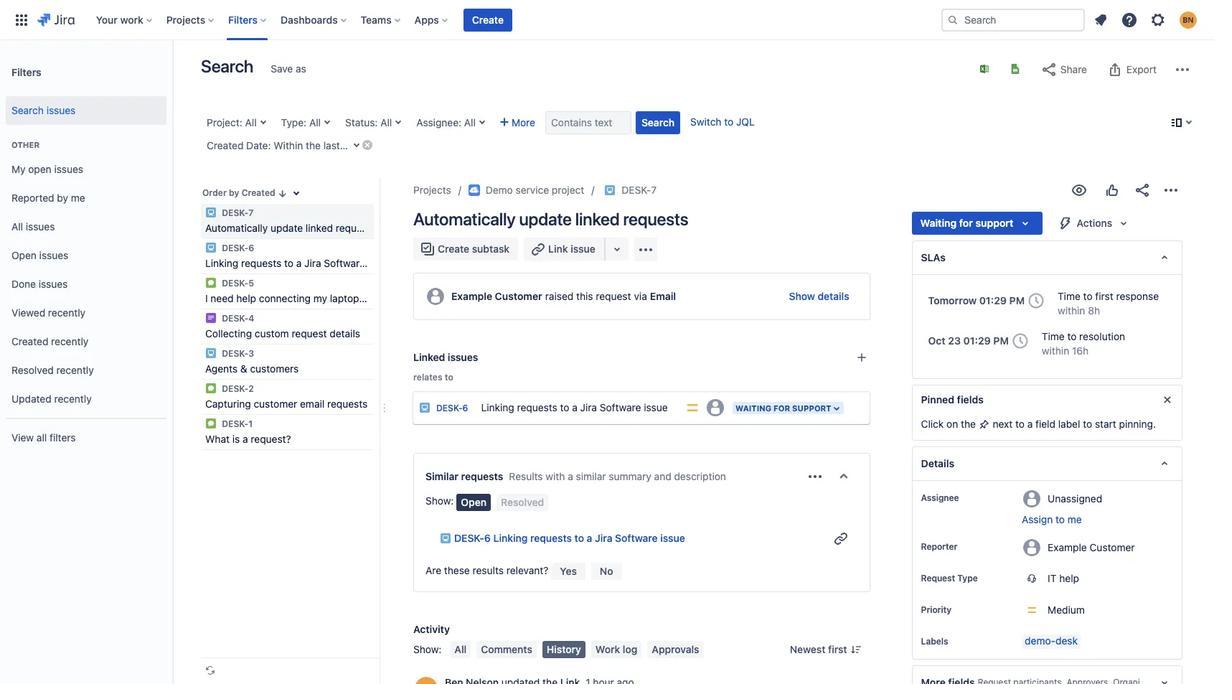 Task type: vqa. For each thing, say whether or not it's contained in the screenshot.
FEATURES
no



Task type: locate. For each thing, give the bounding box(es) containing it.
0 vertical spatial linking requests to a jira software issue
[[205, 257, 392, 269]]

demo-desk
[[1025, 635, 1078, 647]]

details down laptop
[[330, 327, 360, 340]]

0 horizontal spatial for
[[774, 403, 790, 413]]

first up '8h'
[[1096, 290, 1114, 302]]

reporter
[[922, 541, 958, 552]]

issues up my open issues
[[46, 104, 76, 116]]

1 vertical spatial time
[[1042, 330, 1065, 342]]

search issues group
[[6, 92, 167, 129]]

0 vertical spatial details
[[818, 290, 850, 302]]

first inside button
[[829, 643, 848, 655]]

1 horizontal spatial request
[[596, 290, 631, 302]]

1 vertical spatial create
[[438, 243, 470, 255]]

2 horizontal spatial 6
[[485, 532, 491, 544]]

waiting right priority: medium image
[[736, 403, 772, 413]]

time up within 8h button at the right
[[1058, 290, 1081, 302]]

actions
[[1077, 217, 1113, 229]]

it help image up these
[[440, 533, 452, 544]]

projects
[[166, 13, 205, 25], [414, 184, 451, 196]]

help right it
[[1060, 572, 1080, 584]]

priority
[[922, 605, 952, 615]]

1 vertical spatial search
[[11, 104, 44, 116]]

pm down slas element
[[1010, 294, 1025, 307]]

1 horizontal spatial search
[[201, 56, 254, 76]]

example up it help
[[1048, 541, 1087, 553]]

software up no button
[[615, 532, 658, 544]]

desk-6 up desk-5
[[220, 243, 254, 253]]

0 vertical spatial service request image
[[205, 383, 217, 394]]

1 horizontal spatial me
[[1068, 513, 1082, 526]]

search inside group
[[11, 104, 44, 116]]

1 vertical spatial customer
[[1090, 541, 1135, 553]]

customer
[[495, 290, 543, 302], [1090, 541, 1135, 553]]

recently
[[48, 306, 85, 318], [51, 335, 89, 347], [56, 364, 94, 376], [54, 392, 92, 405]]

appswitcher icon image
[[13, 11, 30, 28]]

1 vertical spatial help
[[1060, 572, 1080, 584]]

link issue button
[[524, 238, 606, 261]]

1 vertical spatial within
[[1042, 345, 1070, 357]]

projects inside popup button
[[166, 13, 205, 25]]

0 vertical spatial the
[[306, 139, 321, 151]]

filters right the projects popup button
[[228, 13, 258, 25]]

custom
[[255, 327, 289, 340]]

customer for example customer
[[1090, 541, 1135, 553]]

a
[[296, 257, 302, 269], [572, 401, 578, 413], [1028, 418, 1033, 430], [243, 433, 248, 445], [568, 470, 573, 482], [587, 532, 593, 544]]

open inside the show: open
[[461, 496, 487, 508]]

search down 'filters' popup button
[[201, 56, 254, 76]]

0 horizontal spatial filters
[[11, 66, 41, 78]]

1 vertical spatial waiting for support button
[[732, 401, 845, 416]]

2 service request image from the top
[[205, 418, 217, 429]]

what
[[205, 433, 230, 445]]

4 up collecting
[[249, 313, 254, 324]]

1 horizontal spatial customer
[[1090, 541, 1135, 553]]

0 vertical spatial me
[[71, 191, 85, 204]]

viewed recently link
[[6, 299, 167, 327]]

1 vertical spatial 6
[[463, 403, 468, 414]]

to down linked issues
[[445, 372, 454, 383]]

banner
[[0, 0, 1215, 40]]

desk- up capturing
[[222, 383, 249, 394]]

open issues
[[11, 249, 68, 261]]

create for create subtask
[[438, 243, 470, 255]]

filters button
[[224, 8, 272, 31]]

share image
[[1134, 182, 1152, 199]]

3 right level
[[416, 292, 422, 304]]

filters up the search issues
[[11, 66, 41, 78]]

issues for all issues
[[26, 220, 55, 232]]

support
[[976, 217, 1014, 229], [793, 403, 832, 413]]

work log
[[596, 643, 638, 655]]

it help image
[[605, 185, 616, 196], [205, 207, 217, 218], [205, 242, 217, 253]]

by right reported
[[57, 191, 68, 204]]

all inside other group
[[11, 220, 23, 232]]

search issues link
[[6, 96, 167, 125]]

show: down activity
[[414, 643, 442, 655]]

3
[[416, 292, 422, 304], [249, 348, 254, 359]]

watch options: you are not watching this issue, 0 people watching image
[[1071, 182, 1088, 199]]

jira up my at the left
[[304, 257, 321, 269]]

all
[[245, 116, 257, 129], [309, 116, 321, 129], [381, 116, 392, 129], [464, 116, 476, 129], [11, 220, 23, 232], [455, 643, 467, 655]]

0 vertical spatial waiting
[[921, 217, 957, 229]]

search up other
[[11, 104, 44, 116]]

1 horizontal spatial first
[[1096, 290, 1114, 302]]

my
[[11, 163, 26, 175]]

1 horizontal spatial help
[[1060, 572, 1080, 584]]

0 vertical spatial customer
[[495, 290, 543, 302]]

create subtask button
[[414, 238, 518, 261]]

desk- up &
[[222, 348, 249, 359]]

copy link to issue image
[[654, 184, 666, 195]]

work log button
[[591, 641, 642, 658]]

0 horizontal spatial projects
[[166, 13, 205, 25]]

my open issues
[[11, 163, 83, 175]]

issues right linked
[[448, 351, 478, 363]]

save as
[[271, 62, 306, 75]]

jql
[[737, 116, 755, 128]]

0 vertical spatial it help image
[[205, 347, 217, 359]]

0 vertical spatial search
[[201, 56, 254, 76]]

desk- for capturing customer email requests
[[222, 383, 249, 394]]

open up done
[[11, 249, 37, 261]]

search inside button
[[642, 116, 675, 129]]

1 horizontal spatial waiting for support button
[[912, 212, 1043, 235]]

desk-7 down order by created
[[220, 207, 254, 218]]

1 horizontal spatial linked
[[576, 209, 620, 229]]

create
[[472, 13, 504, 25], [438, 243, 470, 255]]

desk- for collecting custom request details
[[222, 313, 249, 324]]

service request with approvals image
[[205, 312, 217, 324]]

export
[[1127, 63, 1157, 75]]

1 vertical spatial projects
[[414, 184, 451, 196]]

status:
[[345, 116, 378, 129]]

agents
[[205, 363, 238, 375]]

yes
[[560, 565, 577, 577]]

menu bar
[[448, 641, 707, 658]]

menu bar containing all
[[448, 641, 707, 658]]

0 vertical spatial open
[[11, 249, 37, 261]]

clockicon image left within 16h button
[[1009, 330, 1032, 353]]

jira image
[[37, 11, 74, 28], [37, 11, 74, 28]]

linking up service request image
[[205, 257, 239, 269]]

2 horizontal spatial the
[[961, 418, 976, 430]]

your profile and settings image
[[1180, 11, 1197, 28]]

automatically
[[414, 209, 516, 229], [205, 222, 268, 234]]

created for created date: within the last 4 weeks, 2 days
[[207, 139, 244, 151]]

create inside primary element
[[472, 13, 504, 25]]

field
[[1036, 418, 1056, 430]]

created inside other group
[[11, 335, 48, 347]]

next to a field label to start pinning.
[[990, 418, 1157, 430]]

save
[[271, 62, 293, 75]]

create right apps dropdown button
[[472, 13, 504, 25]]

recently down created recently link
[[56, 364, 94, 376]]

settings image
[[1150, 11, 1167, 28]]

for
[[960, 217, 973, 229], [774, 403, 790, 413]]

are
[[426, 564, 442, 576]]

switch to jql link
[[691, 116, 755, 128]]

show: inside the show: open
[[426, 495, 454, 507]]

all for status: all
[[381, 116, 392, 129]]

service request image down agents
[[205, 383, 217, 394]]

within inside time to first response within 8h
[[1058, 304, 1086, 317]]

2 left days
[[387, 139, 393, 151]]

your work
[[96, 13, 143, 25]]

projects right work
[[166, 13, 205, 25]]

all for project: all
[[245, 116, 257, 129]]

oct 23 01:29 pm
[[929, 335, 1009, 347]]

label
[[1059, 418, 1081, 430]]

clockicon image
[[1025, 289, 1048, 312], [1009, 330, 1032, 353]]

linking up relevant?
[[494, 532, 528, 544]]

view all filters
[[11, 431, 76, 443]]

software up laptop
[[324, 257, 365, 269]]

recently up created recently
[[48, 306, 85, 318]]

0 horizontal spatial linking requests to a jira software issue
[[205, 257, 392, 269]]

other
[[11, 140, 40, 149]]

0 horizontal spatial 3
[[249, 348, 254, 359]]

1 horizontal spatial for
[[960, 217, 973, 229]]

all right status:
[[381, 116, 392, 129]]

time for time to first response within 8h
[[1058, 290, 1081, 302]]

click
[[922, 418, 944, 430]]

show: down the 'similar'
[[426, 495, 454, 507]]

it help image
[[205, 347, 217, 359], [440, 533, 452, 544]]

issue inside linking requests to a jira software issue link
[[644, 401, 668, 413]]

link web pages and more image
[[609, 240, 626, 258]]

1 horizontal spatial pm
[[1010, 294, 1025, 307]]

1 vertical spatial linking requests to a jira software issue
[[481, 401, 668, 413]]

0 horizontal spatial linked
[[306, 222, 333, 234]]

0 vertical spatial clockicon image
[[1025, 289, 1048, 312]]

issues up done issues
[[39, 249, 68, 261]]

start
[[1095, 418, 1117, 430]]

resolution
[[1080, 330, 1126, 342]]

0 vertical spatial desk-6
[[220, 243, 254, 253]]

automatically update linked requests down small icon
[[205, 222, 376, 234]]

0 horizontal spatial me
[[71, 191, 85, 204]]

add app image
[[637, 241, 655, 258]]

issues inside group
[[46, 104, 76, 116]]

1 vertical spatial request
[[292, 327, 327, 340]]

linking right desk-6 link
[[481, 401, 515, 413]]

hide image
[[832, 465, 855, 488]]

jira up the similar
[[580, 401, 597, 413]]

1 horizontal spatial open
[[461, 496, 487, 508]]

1 vertical spatial support
[[793, 403, 832, 413]]

6 up '5'
[[249, 243, 254, 253]]

search left switch at the top of page
[[642, 116, 675, 129]]

waiting up slas
[[921, 217, 957, 229]]

projects for the projects popup button
[[166, 13, 205, 25]]

to up connecting
[[284, 257, 294, 269]]

created left small icon
[[242, 187, 275, 198]]

1 vertical spatial linking
[[481, 401, 515, 413]]

1 horizontal spatial the
[[374, 292, 389, 304]]

0 horizontal spatial customer
[[495, 290, 543, 302]]

0 horizontal spatial search
[[11, 104, 44, 116]]

desk-6 right issue type: it help icon
[[436, 403, 468, 414]]

desk-6 linking requests to a jira software issue
[[454, 532, 685, 544]]

open
[[11, 249, 37, 261], [461, 496, 487, 508]]

it help image left desk-7 link
[[605, 185, 616, 196]]

0 horizontal spatial by
[[57, 191, 68, 204]]

1 vertical spatial desk-7
[[220, 207, 254, 218]]

help down '5'
[[236, 292, 256, 304]]

order
[[202, 187, 227, 198]]

project:
[[207, 116, 242, 129]]

issues for search issues
[[46, 104, 76, 116]]

to inside time to resolution within 16h
[[1068, 330, 1077, 342]]

desk- for linking requests to a jira software issue
[[222, 243, 249, 253]]

unassigned
[[1048, 492, 1103, 504]]

1 horizontal spatial automatically
[[414, 209, 516, 229]]

1 vertical spatial first
[[829, 643, 848, 655]]

linking requests to a jira software issue up similar requests results with a similar summary and description
[[481, 401, 668, 413]]

requests right email
[[327, 398, 368, 410]]

automatically down order by created
[[205, 222, 268, 234]]

share link
[[1034, 58, 1095, 81]]

2 down agents & customers
[[249, 383, 254, 394]]

it help image for automatically update linked requests
[[205, 207, 217, 218]]

2 vertical spatial 6
[[485, 532, 491, 544]]

demo service project link
[[469, 182, 585, 199]]

service request image
[[205, 277, 217, 289]]

1 vertical spatial jira
[[580, 401, 597, 413]]

example customer
[[1048, 541, 1135, 553]]

clockicon image left within 8h button at the right
[[1025, 289, 1048, 312]]

open
[[28, 163, 51, 175]]

update down demo service project
[[519, 209, 572, 229]]

0 horizontal spatial automatically
[[205, 222, 268, 234]]

customer down assign to me button
[[1090, 541, 1135, 553]]

time inside time to resolution within 16h
[[1042, 330, 1065, 342]]

1 vertical spatial me
[[1068, 513, 1082, 526]]

0 horizontal spatial 2
[[249, 383, 254, 394]]

notifications image
[[1093, 11, 1110, 28]]

create left subtask
[[438, 243, 470, 255]]

show
[[789, 290, 815, 302]]

1 vertical spatial clockicon image
[[1009, 330, 1032, 353]]

projects link
[[414, 182, 451, 199]]

issue up level
[[368, 257, 392, 269]]

requests up results
[[517, 401, 558, 413]]

open up the are these results relevant?
[[461, 496, 487, 508]]

time inside time to first response within 8h
[[1058, 290, 1081, 302]]

0 vertical spatial example
[[452, 290, 493, 302]]

0 vertical spatial create
[[472, 13, 504, 25]]

update down small icon
[[271, 222, 303, 234]]

it help
[[1048, 572, 1080, 584]]

comments button
[[477, 641, 537, 658]]

0 horizontal spatial desk-6
[[220, 243, 254, 253]]

service request image
[[205, 383, 217, 394], [205, 418, 217, 429]]

1 vertical spatial created
[[242, 187, 275, 198]]

search
[[201, 56, 254, 76], [11, 104, 44, 116], [642, 116, 675, 129]]

1 horizontal spatial 6
[[463, 403, 468, 414]]

7 up add app "icon"
[[651, 184, 657, 196]]

details element
[[912, 447, 1183, 481]]

on
[[947, 418, 959, 430]]

project
[[552, 184, 585, 196]]

show: for show:
[[414, 643, 442, 655]]

assignee:
[[417, 116, 462, 129]]

created recently
[[11, 335, 89, 347]]

projects left the demo service project icon
[[414, 184, 451, 196]]

all
[[37, 431, 47, 443]]

3 up agents & customers
[[249, 348, 254, 359]]

issues
[[46, 104, 76, 116], [54, 163, 83, 175], [26, 220, 55, 232], [39, 249, 68, 261], [39, 278, 68, 290], [448, 351, 478, 363]]

customer for example customer raised this request via email
[[495, 290, 543, 302]]

0 vertical spatial request
[[596, 290, 631, 302]]

by inside other group
[[57, 191, 68, 204]]

history button
[[543, 641, 586, 658]]

level
[[392, 292, 413, 304]]

1 horizontal spatial 4
[[343, 139, 349, 151]]

done issues link
[[6, 270, 167, 299]]

me inside "reported by me" link
[[71, 191, 85, 204]]

software up summary
[[600, 401, 641, 413]]

issues for linked issues
[[448, 351, 478, 363]]

me down unassigned in the bottom of the page
[[1068, 513, 1082, 526]]

other group
[[6, 125, 167, 418]]

all left comments
[[455, 643, 467, 655]]

0 horizontal spatial create
[[438, 243, 470, 255]]

requests
[[623, 209, 689, 229], [336, 222, 376, 234], [241, 257, 282, 269], [327, 398, 368, 410], [517, 401, 558, 413], [461, 470, 504, 482], [531, 532, 572, 544]]

updated
[[11, 392, 51, 405]]

actions button
[[1049, 212, 1142, 235]]

to up within 16h button
[[1068, 330, 1077, 342]]

raised
[[545, 290, 574, 302]]

23
[[949, 335, 961, 347]]

desk- down order by created
[[222, 207, 249, 218]]

recently down the resolved recently link
[[54, 392, 92, 405]]

desk- for automatically update linked requests
[[222, 207, 249, 218]]

linked up link web pages and more 'icon' at the top right
[[576, 209, 620, 229]]

by
[[229, 187, 239, 198], [57, 191, 68, 204]]

0 horizontal spatial help
[[236, 292, 256, 304]]

linked
[[576, 209, 620, 229], [306, 222, 333, 234]]

a up similar requests results with a similar summary and description
[[572, 401, 578, 413]]

issues right open
[[54, 163, 83, 175]]

7 down order by created link
[[249, 207, 254, 218]]

desk- left copy link to issue image
[[622, 184, 651, 196]]

1 horizontal spatial create
[[472, 13, 504, 25]]

issue right link
[[571, 243, 596, 255]]

first inside time to first response within 8h
[[1096, 290, 1114, 302]]

all right type:
[[309, 116, 321, 129]]

within inside time to resolution within 16h
[[1042, 345, 1070, 357]]

within 16h button
[[1042, 344, 1089, 358]]

demo service project
[[486, 184, 585, 196]]

activity
[[414, 623, 450, 635]]

1 vertical spatial for
[[774, 403, 790, 413]]

2 vertical spatial it help image
[[205, 242, 217, 253]]

1 horizontal spatial filters
[[228, 13, 258, 25]]

0 horizontal spatial example
[[452, 290, 493, 302]]

1 service request image from the top
[[205, 383, 217, 394]]

it help image up service request image
[[205, 242, 217, 253]]

desk-3
[[220, 348, 254, 359]]

resolved recently link
[[6, 356, 167, 385]]

first left newest first icon
[[829, 643, 848, 655]]

0 vertical spatial time
[[1058, 290, 1081, 302]]

the
[[306, 139, 321, 151], [374, 292, 389, 304], [961, 418, 976, 430]]

created down viewed
[[11, 335, 48, 347]]

recently down viewed recently link
[[51, 335, 89, 347]]

0 horizontal spatial it help image
[[205, 347, 217, 359]]

open in google sheets image
[[1010, 63, 1022, 75]]

0 vertical spatial help
[[236, 292, 256, 304]]

desk- for agents & customers
[[222, 348, 249, 359]]

by for reported
[[57, 191, 68, 204]]

0 vertical spatial desk-7
[[622, 184, 657, 196]]

issue left priority: medium image
[[644, 401, 668, 413]]

done
[[11, 278, 36, 290]]

all up date:
[[245, 116, 257, 129]]

1 horizontal spatial example
[[1048, 541, 1087, 553]]

0 horizontal spatial details
[[330, 327, 360, 340]]

i
[[205, 292, 208, 304]]

6 up the are these results relevant?
[[485, 532, 491, 544]]

1 vertical spatial 2
[[249, 383, 254, 394]]

to inside time to first response within 8h
[[1084, 290, 1093, 302]]

linking requests to a jira software issue up connecting
[[205, 257, 392, 269]]

pm right 23
[[994, 335, 1009, 347]]

me inside assign to me button
[[1068, 513, 1082, 526]]

1 vertical spatial waiting for support
[[736, 403, 832, 413]]

16h
[[1073, 345, 1089, 357]]

within left 16h on the right of page
[[1042, 345, 1070, 357]]

vote options: no one has voted for this issue yet. image
[[1104, 182, 1121, 199]]

created down "project:"
[[207, 139, 244, 151]]

it
[[1048, 572, 1057, 584]]

desk-7 up add app "icon"
[[622, 184, 657, 196]]

0 vertical spatial within
[[1058, 304, 1086, 317]]

me down my open issues link
[[71, 191, 85, 204]]



Task type: describe. For each thing, give the bounding box(es) containing it.
relevant?
[[507, 564, 549, 576]]

issue inside link issue button
[[571, 243, 596, 255]]

0 vertical spatial for
[[960, 217, 973, 229]]

show: open
[[426, 495, 487, 508]]

click on the
[[922, 418, 979, 430]]

all for assignee: all
[[464, 116, 476, 129]]

summary
[[609, 470, 652, 482]]

1 vertical spatial desk-6
[[436, 403, 468, 414]]

recently for updated recently
[[54, 392, 92, 405]]

all for type: all
[[309, 116, 321, 129]]

done issues
[[11, 278, 68, 290]]

desk-1
[[220, 419, 253, 429]]

to inside assign to me button
[[1056, 513, 1065, 526]]

project: all
[[207, 116, 257, 129]]

a left field
[[1028, 418, 1033, 430]]

banner containing your work
[[0, 0, 1215, 40]]

demo-
[[1025, 635, 1056, 647]]

results
[[473, 564, 504, 576]]

1 horizontal spatial 3
[[416, 292, 422, 304]]

to left jql
[[725, 116, 734, 128]]

0 horizontal spatial 7
[[249, 207, 254, 218]]

0 vertical spatial it help image
[[605, 185, 616, 196]]

created for created recently
[[11, 335, 48, 347]]

within 8h button
[[1058, 304, 1101, 318]]

recently for created recently
[[51, 335, 89, 347]]

Search field
[[942, 8, 1085, 31]]

1 horizontal spatial waiting for support
[[921, 217, 1014, 229]]

me for reported by me
[[71, 191, 85, 204]]

agents & customers
[[205, 363, 299, 375]]

issues for open issues
[[39, 249, 68, 261]]

issue down and
[[661, 532, 685, 544]]

projects button
[[162, 8, 220, 31]]

via
[[634, 290, 647, 302]]

projects for projects link
[[414, 184, 451, 196]]

a right with
[[568, 470, 573, 482]]

by for order
[[229, 187, 239, 198]]

0 vertical spatial jira
[[304, 257, 321, 269]]

open in microsoft excel image
[[979, 63, 991, 75]]

2 vertical spatial linking
[[494, 532, 528, 544]]

me for assign to me
[[1068, 513, 1082, 526]]

subtask
[[472, 243, 510, 255]]

type
[[958, 573, 978, 584]]

search for search button at the right
[[642, 116, 675, 129]]

date:
[[246, 139, 271, 151]]

1 horizontal spatial update
[[519, 209, 572, 229]]

my
[[314, 292, 327, 304]]

assignee pin to top. only you can see pinned fields. image
[[962, 493, 974, 504]]

within
[[274, 139, 303, 151]]

newest first button
[[782, 641, 871, 658]]

requests down copy link to issue image
[[623, 209, 689, 229]]

yes button
[[552, 563, 586, 580]]

show: for show: open
[[426, 495, 454, 507]]

0 vertical spatial linking
[[205, 257, 239, 269]]

0 vertical spatial 01:29
[[980, 294, 1007, 307]]

is
[[232, 433, 240, 445]]

email
[[300, 398, 325, 410]]

0 vertical spatial software
[[324, 257, 365, 269]]

a up connecting
[[296, 257, 302, 269]]

all inside button
[[455, 643, 467, 655]]

collecting
[[205, 327, 252, 340]]

viewed
[[11, 306, 45, 318]]

priority: medium image
[[686, 401, 700, 415]]

0 horizontal spatial 6
[[249, 243, 254, 253]]

printer
[[425, 292, 455, 304]]

clockicon image for oct 23 01:29 pm
[[1009, 330, 1032, 353]]

actions image
[[1163, 182, 1180, 199]]

your
[[96, 13, 118, 25]]

reported by me
[[11, 191, 85, 204]]

0 vertical spatial support
[[976, 217, 1014, 229]]

issues for done issues
[[39, 278, 68, 290]]

0 vertical spatial waiting for support button
[[912, 212, 1043, 235]]

service request image for capturing customer email requests
[[205, 383, 217, 394]]

1 vertical spatial the
[[374, 292, 389, 304]]

capturing
[[205, 398, 251, 410]]

to left start
[[1083, 418, 1093, 430]]

a up no button
[[587, 532, 593, 544]]

desk-7 link
[[622, 182, 657, 199]]

approvals
[[652, 643, 700, 655]]

create for create
[[472, 13, 504, 25]]

desk-4
[[220, 313, 254, 324]]

last
[[324, 139, 340, 151]]

0 vertical spatial 2
[[387, 139, 393, 151]]

pinned fields
[[922, 393, 984, 406]]

demo service project image
[[469, 185, 480, 196]]

link issue
[[549, 243, 596, 255]]

hide message image
[[1159, 391, 1177, 409]]

desk-5
[[220, 278, 254, 289]]

recently for resolved recently
[[56, 364, 94, 376]]

2 vertical spatial software
[[615, 532, 658, 544]]

updated recently link
[[6, 385, 167, 414]]

labels
[[922, 636, 949, 647]]

small image
[[277, 188, 288, 200]]

desk-2
[[220, 383, 254, 394]]

email
[[650, 290, 676, 302]]

details
[[922, 457, 955, 470]]

to right laptop
[[362, 292, 371, 304]]

request type
[[922, 573, 978, 584]]

search image
[[948, 14, 959, 25]]

view all filters link
[[6, 424, 167, 452]]

laptop
[[330, 292, 359, 304]]

export button
[[1100, 58, 1164, 81]]

slas element
[[912, 240, 1183, 275]]

1 vertical spatial 3
[[249, 348, 254, 359]]

1 horizontal spatial desk-7
[[622, 184, 657, 196]]

a right is
[[243, 433, 248, 445]]

2 vertical spatial jira
[[595, 532, 613, 544]]

request?
[[251, 433, 291, 445]]

switch
[[691, 116, 722, 128]]

oct
[[929, 335, 946, 347]]

all button
[[450, 641, 471, 658]]

filters inside popup button
[[228, 13, 258, 25]]

requests up laptop
[[336, 222, 376, 234]]

time for time to resolution within 16h
[[1042, 330, 1065, 342]]

desk- for what is a request?
[[222, 419, 249, 429]]

assign to me button
[[1022, 513, 1168, 527]]

requests up '5'
[[241, 257, 282, 269]]

0 vertical spatial 4
[[343, 139, 349, 151]]

type:
[[281, 116, 307, 129]]

example for example customer
[[1048, 541, 1087, 553]]

0 horizontal spatial waiting
[[736, 403, 772, 413]]

details inside button
[[818, 290, 850, 302]]

requests up yes
[[531, 532, 572, 544]]

2 vertical spatial the
[[961, 418, 976, 430]]

clockicon image for tomorrow 01:29 pm
[[1025, 289, 1048, 312]]

remove criteria image
[[362, 139, 373, 151]]

more fields element
[[912, 666, 1183, 684]]

weeks,
[[352, 139, 384, 151]]

switch to jql
[[691, 116, 755, 128]]

newest first image
[[850, 644, 862, 655]]

demo-desk link
[[1022, 635, 1081, 649]]

primary element
[[9, 0, 942, 40]]

time to resolution within 16h
[[1042, 330, 1126, 357]]

1 vertical spatial software
[[600, 401, 641, 413]]

service
[[516, 184, 549, 196]]

newest first
[[790, 643, 848, 655]]

0 horizontal spatial waiting for support button
[[732, 401, 845, 416]]

labels pin to top. only you can see pinned fields. image
[[952, 636, 963, 648]]

all issues link
[[6, 212, 167, 241]]

what is a request?
[[205, 433, 291, 445]]

1 vertical spatial 01:29
[[964, 335, 991, 347]]

link an issue image
[[856, 352, 868, 363]]

0 horizontal spatial update
[[271, 222, 303, 234]]

desk-6 link
[[436, 403, 468, 414]]

recently for viewed recently
[[48, 306, 85, 318]]

medium
[[1048, 604, 1085, 616]]

desk
[[1056, 635, 1078, 647]]

0 horizontal spatial desk-7
[[220, 207, 254, 218]]

to up yes
[[575, 532, 584, 544]]

1 horizontal spatial it help image
[[440, 533, 452, 544]]

order by created link
[[201, 184, 290, 201]]

search button
[[636, 111, 681, 134]]

sidebar navigation image
[[157, 57, 188, 86]]

0 horizontal spatial the
[[306, 139, 321, 151]]

0 horizontal spatial automatically update linked requests
[[205, 222, 376, 234]]

tomorrow 01:29 pm
[[929, 294, 1025, 307]]

dashboards button
[[276, 8, 352, 31]]

help image
[[1121, 11, 1139, 28]]

it help image for linking requests to a jira software issue
[[205, 242, 217, 253]]

jira inside linking requests to a jira software issue link
[[580, 401, 597, 413]]

1 horizontal spatial waiting
[[921, 217, 957, 229]]

capturing customer email requests
[[205, 398, 368, 410]]

1 horizontal spatial linking requests to a jira software issue
[[481, 401, 668, 413]]

to right next at right bottom
[[1016, 418, 1025, 430]]

connecting
[[259, 292, 311, 304]]

pinned
[[922, 393, 955, 406]]

1 vertical spatial 4
[[249, 313, 254, 324]]

desk- up these
[[454, 532, 485, 544]]

requests up the open button on the bottom left of the page
[[461, 470, 504, 482]]

example for example customer raised this request via email
[[452, 290, 493, 302]]

1 horizontal spatial automatically update linked requests
[[414, 209, 689, 229]]

issue type: it help image
[[419, 402, 431, 414]]

your work button
[[92, 8, 158, 31]]

service request image for what is a request?
[[205, 418, 217, 429]]

example customer raised this request via email
[[452, 290, 676, 302]]

0 horizontal spatial support
[[793, 403, 832, 413]]

0 horizontal spatial waiting for support
[[736, 403, 832, 413]]

1 vertical spatial pm
[[994, 335, 1009, 347]]

teams button
[[357, 8, 406, 31]]

linked issues
[[414, 351, 478, 363]]

collecting custom request details
[[205, 327, 360, 340]]

desk- right issue type: it help icon
[[436, 403, 463, 414]]

history
[[547, 643, 581, 655]]

1 horizontal spatial 7
[[651, 184, 657, 196]]

search for search issues
[[11, 104, 44, 116]]

show details
[[789, 290, 850, 302]]

approvals button
[[648, 641, 704, 658]]

8h
[[1088, 304, 1101, 317]]

open inside other group
[[11, 249, 37, 261]]

Search issues using keywords text field
[[546, 111, 632, 134]]

viewed recently
[[11, 306, 85, 318]]

desk- for i need help connecting my laptop to the level 3 printer
[[222, 278, 249, 289]]

to inside linking requests to a jira software issue link
[[560, 401, 570, 413]]



